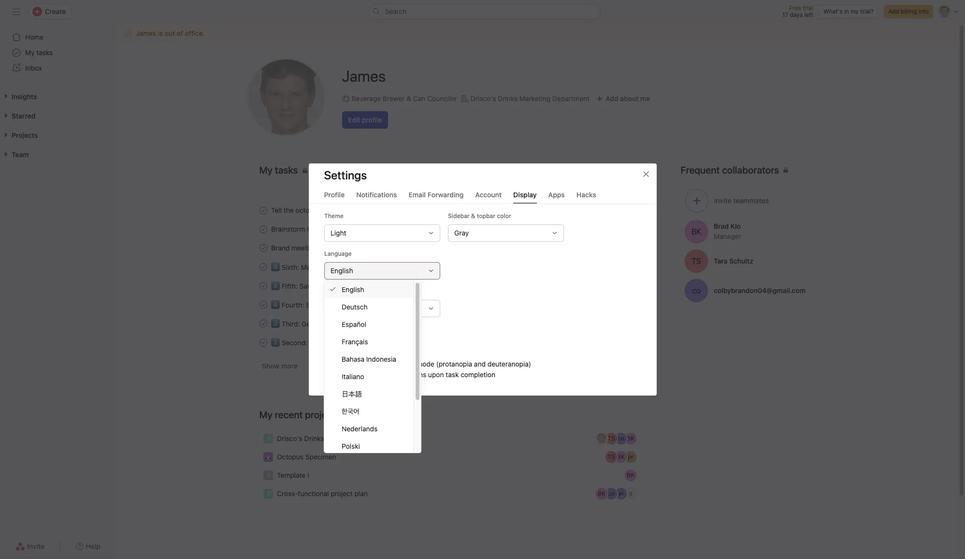 Task type: locate. For each thing, give the bounding box(es) containing it.
completed image for 6️⃣
[[258, 261, 269, 273]]

james
[[136, 29, 156, 37], [342, 66, 386, 85]]

project
[[331, 489, 353, 498]]

show task row numbers enable compact mode enable color blind friendly mode (protanopia and deuteranopia) show occasional celebrations upon task completion
[[334, 339, 531, 379]]

Completed checkbox
[[258, 223, 269, 235], [258, 242, 269, 254], [258, 261, 269, 273]]

my tasks link
[[6, 45, 110, 60]]

1 horizontal spatial &
[[471, 212, 475, 220]]

0 vertical spatial enable
[[334, 349, 355, 357]]

0 horizontal spatial drisco's
[[277, 434, 302, 442]]

6 completed image from the top
[[258, 317, 269, 329]]

pr
[[628, 453, 634, 460]]

completed checkbox left 3️⃣
[[258, 317, 269, 329]]

what's in my trial?
[[824, 8, 874, 15]]

0 horizontal spatial work
[[320, 263, 335, 271]]

marketing left "department"
[[520, 94, 551, 102]]

0 vertical spatial in
[[845, 8, 850, 15]]

of right out
[[177, 29, 183, 37]]

functional
[[298, 489, 329, 498]]

add left 'about'
[[606, 94, 619, 102]]

1 horizontal spatial color
[[497, 212, 511, 220]]

0 vertical spatial my
[[25, 48, 35, 57]]

0 vertical spatial list image
[[265, 436, 271, 442]]

4 completed checkbox from the top
[[258, 317, 269, 329]]

completed image left "6️⃣"
[[258, 261, 269, 273]]

list image up rocket icon
[[265, 436, 271, 442]]

0 vertical spatial mode
[[386, 349, 404, 357]]

0 horizontal spatial my
[[25, 48, 35, 57]]

1 horizontal spatial in
[[845, 8, 850, 15]]

1 completed checkbox from the top
[[258, 223, 269, 235]]

search list box
[[369, 4, 601, 19]]

1 vertical spatial english
[[342, 285, 364, 293]]

0 horizontal spatial mode
[[386, 349, 404, 357]]

you left love
[[323, 206, 334, 214]]

stay
[[306, 301, 320, 309]]

1 horizontal spatial work
[[382, 301, 397, 309]]

ja
[[273, 81, 300, 113], [599, 435, 605, 442]]

1 completed image from the top
[[258, 204, 269, 216]]

show
[[334, 339, 351, 347], [262, 362, 279, 370], [334, 370, 351, 379]]

completed checkbox left the 5️⃣
[[258, 280, 269, 291]]

0 vertical spatial show
[[334, 339, 351, 347]]

5️⃣ fifth: save time by collaborating in asana
[[271, 282, 410, 290]]

work down language
[[320, 263, 335, 271]]

& left can
[[407, 94, 412, 102]]

completed image left tell
[[258, 204, 269, 216]]

my
[[25, 48, 35, 57], [259, 409, 273, 420]]

the for with
[[333, 244, 344, 252]]

completed image left the 5️⃣
[[258, 280, 269, 291]]

show inside button
[[262, 362, 279, 370]]

2 horizontal spatial co
[[692, 286, 701, 295]]

0 vertical spatial you
[[323, 206, 334, 214]]

add
[[889, 8, 900, 15], [606, 94, 619, 102]]

bk
[[692, 227, 702, 236], [627, 435, 635, 442], [617, 453, 625, 460], [627, 472, 635, 479], [598, 490, 606, 497]]

1 horizontal spatial you
[[403, 339, 414, 347]]

1 horizontal spatial mode
[[417, 360, 434, 368]]

9
[[629, 490, 633, 497]]

1 vertical spatial in
[[384, 282, 389, 290]]

my left the recent projects
[[259, 409, 273, 420]]

in left my
[[845, 8, 850, 15]]

task down (protanopia
[[446, 370, 459, 379]]

completed checkbox left brand
[[258, 242, 269, 254]]

1 vertical spatial show
[[262, 362, 279, 370]]

1 vertical spatial ja
[[599, 435, 605, 442]]

completed checkbox for tell
[[258, 204, 269, 216]]

1 vertical spatial add
[[606, 94, 619, 102]]

2 vertical spatial completed checkbox
[[258, 261, 269, 273]]

1 horizontal spatial add
[[889, 8, 900, 15]]

0 vertical spatial james
[[136, 29, 156, 37]]

2 list image from the top
[[265, 472, 271, 478]]

completion
[[461, 370, 495, 379]]

the down light
[[333, 244, 344, 252]]

mode
[[386, 349, 404, 357], [417, 360, 434, 368]]

work down week in the left of the page
[[382, 301, 397, 309]]

0 vertical spatial work
[[320, 263, 335, 271]]

1 vertical spatial james
[[342, 66, 386, 85]]

1 horizontal spatial james
[[342, 66, 386, 85]]

& left topbar
[[471, 212, 475, 220]]

0 horizontal spatial of
[[177, 29, 183, 37]]

1 horizontal spatial drinks
[[498, 94, 518, 102]]

what's
[[824, 8, 843, 15]]

marketing
[[520, 94, 551, 102], [345, 244, 377, 252]]

2 vertical spatial ts
[[608, 453, 615, 460]]

4 completed image from the top
[[258, 280, 269, 291]]

incoming
[[351, 301, 380, 309]]

1 horizontal spatial with
[[347, 320, 360, 328]]

mode up upon
[[417, 360, 434, 368]]

2 vertical spatial co
[[608, 490, 615, 497]]

bk left brad klo manager
[[692, 227, 702, 236]]

0 vertical spatial add
[[889, 8, 900, 15]]

can
[[413, 94, 426, 102]]

octopus
[[295, 206, 321, 214]]

completed checkbox left tell
[[258, 204, 269, 216]]

octopus
[[277, 453, 303, 461]]

1 vertical spatial drisco's
[[277, 434, 302, 442]]

my left tasks
[[25, 48, 35, 57]]

layout
[[336, 339, 355, 347]]

1 vertical spatial my
[[259, 409, 273, 420]]

5 completed checkbox from the top
[[258, 336, 269, 348]]

0 vertical spatial ja
[[273, 81, 300, 113]]

them
[[350, 206, 366, 214]]

completed image
[[258, 204, 269, 216], [258, 242, 269, 254], [258, 261, 269, 273], [258, 280, 269, 291], [258, 299, 269, 310], [258, 317, 269, 329], [258, 336, 269, 348]]

hacks
[[577, 191, 597, 199]]

0 vertical spatial drisco's
[[471, 94, 496, 102]]

my inside global element
[[25, 48, 35, 57]]

numbers
[[381, 339, 408, 347]]

1 horizontal spatial task
[[446, 370, 459, 379]]

the right 'find'
[[324, 339, 334, 347]]

show left more
[[262, 362, 279, 370]]

account
[[476, 191, 502, 199]]

color inside show task row numbers enable compact mode enable color blind friendly mode (protanopia and deuteranopia) show occasional celebrations upon task completion
[[357, 360, 372, 368]]

drisco's up octopus
[[277, 434, 302, 442]]

0 vertical spatial task
[[353, 339, 366, 347]]

completed image for 2️⃣
[[258, 336, 269, 348]]

0 horizontal spatial you
[[323, 206, 334, 214]]

about
[[621, 94, 639, 102]]

list image up list icon
[[265, 472, 271, 478]]

organized
[[315, 320, 345, 328]]

james up beverage
[[342, 66, 386, 85]]

0 horizontal spatial &
[[407, 94, 412, 102]]

upon
[[428, 370, 444, 379]]

free
[[790, 4, 802, 12]]

1 horizontal spatial my
[[259, 409, 273, 420]]

1 vertical spatial with
[[347, 320, 360, 328]]

sections
[[362, 320, 389, 328]]

week
[[368, 288, 382, 295]]

color up occasional at the bottom of the page
[[357, 360, 372, 368]]

ja button
[[247, 59, 325, 136]]

notifications button
[[357, 191, 397, 204]]

0 vertical spatial marketing
[[520, 94, 551, 102]]

rocket image
[[265, 454, 271, 460]]

task left row
[[353, 339, 366, 347]]

drisco's drinks marketing department
[[471, 94, 590, 102]]

apps button
[[549, 191, 565, 204]]

1 vertical spatial completed checkbox
[[258, 242, 269, 254]]

english inside "link"
[[342, 285, 364, 293]]

frequent collaborators
[[681, 164, 780, 176]]

completed checkbox for brainstorm
[[258, 223, 269, 235]]

0 horizontal spatial james
[[136, 29, 156, 37]]

you right for
[[403, 339, 414, 347]]

2 completed checkbox from the top
[[258, 242, 269, 254]]

brand meeting with the marketing team
[[271, 244, 394, 252]]

1 vertical spatial task
[[446, 370, 459, 379]]

1 vertical spatial marketing
[[345, 244, 377, 252]]

0 vertical spatial drinks
[[498, 94, 518, 102]]

completed checkbox left 2️⃣
[[258, 336, 269, 348]]

completed checkbox for 3️⃣
[[258, 317, 269, 329]]

0 vertical spatial completed checkbox
[[258, 223, 269, 235]]

0 vertical spatial co
[[692, 286, 701, 295]]

enable up italiano at left bottom
[[334, 360, 355, 368]]

2 completed image from the top
[[258, 242, 269, 254]]

0 horizontal spatial in
[[384, 282, 389, 290]]

1 vertical spatial color
[[357, 360, 372, 368]]

show more button
[[259, 357, 300, 375]]

3 completed checkbox from the top
[[258, 299, 269, 310]]

english
[[331, 266, 353, 275], [342, 285, 364, 293]]

0 horizontal spatial add
[[606, 94, 619, 102]]

color up "gray" dropdown button
[[497, 212, 511, 220]]

of right day at the bottom
[[350, 288, 356, 295]]

3 completed checkbox from the top
[[258, 261, 269, 273]]

1 vertical spatial ts
[[608, 435, 615, 442]]

the for of
[[357, 288, 366, 295]]

1 vertical spatial work
[[382, 301, 397, 309]]

5 completed image from the top
[[258, 299, 269, 310]]

of right top in the left of the page
[[343, 301, 350, 309]]

time
[[316, 282, 330, 290]]

completed image left 2️⃣
[[258, 336, 269, 348]]

2 horizontal spatial of
[[350, 288, 356, 295]]

completed checkbox left brainstorm on the left top of the page
[[258, 223, 269, 235]]

completed image for 5️⃣
[[258, 280, 269, 291]]

2 completed checkbox from the top
[[258, 280, 269, 291]]

james is out of office.
[[136, 29, 205, 37]]

bahasa
[[342, 355, 365, 363]]

drisco's drinks
[[277, 434, 324, 442]]

1 vertical spatial list image
[[265, 472, 271, 478]]

drisco's for drisco's drinks
[[277, 434, 302, 442]]

sidebar & topbar color
[[448, 212, 511, 220]]

make
[[301, 263, 318, 271]]

add billing info button
[[884, 5, 934, 18]]

hacks button
[[577, 191, 597, 204]]

completed checkbox left "6️⃣"
[[258, 261, 269, 273]]

james for james
[[342, 66, 386, 85]]

0 vertical spatial english
[[331, 266, 353, 275]]

0 vertical spatial ts
[[692, 257, 701, 265]]

1 vertical spatial &
[[471, 212, 475, 220]]

completed image left 3️⃣
[[258, 317, 269, 329]]

add billing info
[[889, 8, 929, 15]]

in
[[845, 8, 850, 15], [384, 282, 389, 290]]

17
[[783, 11, 789, 18]]

completed image left 4️⃣
[[258, 299, 269, 310]]

occasional
[[353, 370, 386, 379]]

3 completed image from the top
[[258, 261, 269, 273]]

light
[[331, 229, 346, 237]]

invite
[[27, 542, 45, 550]]

marketing down flavors
[[345, 244, 377, 252]]

1 horizontal spatial of
[[343, 301, 350, 309]]

completed checkbox left 4️⃣
[[258, 299, 269, 310]]

completed checkbox for 6️⃣
[[258, 261, 269, 273]]

enable down layout
[[334, 349, 355, 357]]

français link
[[324, 333, 414, 350]]

1 completed checkbox from the top
[[258, 204, 269, 216]]

ts for pr
[[608, 453, 615, 460]]

show down advanced on the bottom left of the page
[[334, 339, 351, 347]]

1 vertical spatial co
[[618, 435, 625, 442]]

français
[[342, 337, 368, 346]]

0 horizontal spatial ja
[[273, 81, 300, 113]]

fourth:
[[282, 301, 304, 309]]

completed image for 4️⃣
[[258, 299, 269, 310]]

0 vertical spatial with
[[319, 244, 332, 252]]

template
[[277, 471, 306, 479]]

7 completed image from the top
[[258, 336, 269, 348]]

list image
[[265, 436, 271, 442], [265, 472, 271, 478]]

1 vertical spatial drinks
[[304, 434, 324, 442]]

completed image left brand
[[258, 242, 269, 254]]

한국어
[[342, 407, 359, 415]]

2 vertical spatial show
[[334, 370, 351, 379]]

task
[[353, 339, 366, 347], [446, 370, 459, 379]]

add left billing
[[889, 8, 900, 15]]

my
[[851, 8, 859, 15]]

0 horizontal spatial color
[[357, 360, 372, 368]]

1 vertical spatial you
[[403, 339, 414, 347]]

advanced
[[324, 325, 352, 333]]

the left week in the left of the page
[[357, 288, 366, 295]]

1 vertical spatial enable
[[334, 360, 355, 368]]

plan
[[354, 489, 368, 498]]

show down bahasa
[[334, 370, 351, 379]]

trial?
[[861, 8, 874, 15]]

0 horizontal spatial drinks
[[304, 434, 324, 442]]

in right week in the left of the page
[[384, 282, 389, 290]]

james left is
[[136, 29, 156, 37]]

me
[[641, 94, 651, 102]]

0 vertical spatial &
[[407, 94, 412, 102]]

mode down numbers
[[386, 349, 404, 357]]

Completed checkbox
[[258, 204, 269, 216], [258, 280, 269, 291], [258, 299, 269, 310], [258, 317, 269, 329], [258, 336, 269, 348]]

1 horizontal spatial drisco's
[[471, 94, 496, 102]]

2 vertical spatial of
[[343, 301, 350, 309]]

drisco's right the councilor
[[471, 94, 496, 102]]

you
[[323, 206, 334, 214], [403, 339, 414, 347]]



Task type: describe. For each thing, give the bounding box(es) containing it.
0 horizontal spatial co
[[608, 490, 615, 497]]

beverage brewer & can councilor
[[352, 94, 457, 102]]

brand
[[271, 244, 290, 252]]

celebrations
[[388, 370, 426, 379]]

colbybrandon04@gmail.com
[[714, 286, 806, 294]]

0 horizontal spatial task
[[353, 339, 366, 347]]

left
[[805, 11, 814, 18]]

completed checkbox for 4️⃣
[[258, 299, 269, 310]]

gray button
[[448, 224, 564, 242]]

asana
[[391, 282, 410, 290]]

1 horizontal spatial marketing
[[520, 94, 551, 102]]

completed checkbox for 5️⃣
[[258, 280, 269, 291]]

5️⃣
[[271, 282, 280, 290]]

info
[[919, 8, 929, 15]]

0 horizontal spatial marketing
[[345, 244, 377, 252]]

more
[[281, 362, 298, 370]]

third:
[[282, 320, 300, 328]]

english inside "dropdown button"
[[331, 266, 353, 275]]

search
[[385, 7, 407, 15]]

english button
[[324, 262, 440, 280]]

inbox
[[25, 64, 42, 72]]

indonesia
[[366, 355, 397, 363]]

light button
[[324, 224, 440, 242]]

brainstorm
[[271, 225, 305, 233]]

0 horizontal spatial with
[[319, 244, 332, 252]]

free trial 17 days left
[[783, 4, 814, 18]]

brainstorm california cola flavors
[[271, 225, 375, 233]]

first
[[324, 288, 337, 295]]

profile button
[[324, 191, 345, 204]]

second:
[[282, 339, 307, 347]]

bk up pr
[[627, 435, 635, 442]]

edit profile button
[[342, 111, 388, 128]]

language
[[324, 250, 352, 257]]

first day of the week
[[324, 288, 382, 295]]

billing
[[901, 8, 918, 15]]

profile
[[324, 191, 345, 199]]

bk left el
[[598, 490, 606, 497]]

tell
[[271, 206, 282, 214]]

home link
[[6, 29, 110, 45]]

bahasa indonesia link
[[324, 350, 414, 368]]

0 vertical spatial of
[[177, 29, 183, 37]]

close image
[[642, 170, 650, 178]]

(protanopia
[[436, 360, 472, 368]]

0 vertical spatial color
[[497, 212, 511, 220]]

1 vertical spatial of
[[350, 288, 356, 295]]

row
[[368, 339, 379, 347]]

drisco's for drisco's drinks marketing department
[[471, 94, 496, 102]]

james for james is out of office.
[[136, 29, 156, 37]]

drinks for drisco's drinks marketing department
[[498, 94, 518, 102]]

3️⃣ third: get organized with sections
[[271, 320, 389, 328]]

compact
[[357, 349, 384, 357]]

notifications
[[357, 191, 397, 199]]

add for add billing info
[[889, 8, 900, 15]]

1 horizontal spatial ja
[[599, 435, 605, 442]]

forwarding
[[428, 191, 464, 199]]

add about me
[[606, 94, 651, 102]]

drinks for drisco's drinks
[[304, 434, 324, 442]]

nederlands
[[342, 424, 378, 433]]

completed image
[[258, 223, 269, 235]]

add for add about me
[[606, 94, 619, 102]]

cross-functional project plan
[[277, 489, 368, 498]]

save
[[299, 282, 314, 290]]

bk down pr
[[627, 472, 635, 479]]

i
[[307, 471, 309, 479]]

advanced options
[[324, 325, 375, 333]]

hide sidebar image
[[13, 8, 20, 15]]

ja inside ja button
[[273, 81, 300, 113]]

manageable
[[336, 263, 375, 271]]

my for my recent projects
[[259, 409, 273, 420]]

on
[[321, 301, 329, 309]]

love
[[336, 206, 348, 214]]

한국어 link
[[324, 402, 414, 420]]

1 horizontal spatial co
[[618, 435, 625, 442]]

日本語
[[342, 390, 362, 398]]

octopus specimen
[[277, 453, 336, 461]]

bk left pr
[[617, 453, 625, 460]]

completed image for 3️⃣
[[258, 317, 269, 329]]

global element
[[0, 24, 116, 82]]

options
[[354, 325, 375, 333]]

apps
[[549, 191, 565, 199]]

nederlands link
[[324, 420, 414, 437]]

day
[[338, 288, 348, 295]]

4️⃣ fourth: stay on top of incoming work
[[271, 301, 397, 309]]

1 enable from the top
[[334, 349, 355, 357]]

in inside button
[[845, 8, 850, 15]]

bahasa indonesia
[[342, 355, 397, 363]]

email forwarding button
[[409, 191, 464, 204]]

flavors
[[354, 225, 375, 233]]

profile
[[362, 115, 382, 124]]

tell the octopus you love them
[[271, 206, 366, 214]]

日本語 link
[[324, 385, 414, 402]]

completed checkbox for brand
[[258, 242, 269, 254]]

español link
[[324, 315, 414, 333]]

deuteranopia)
[[488, 360, 531, 368]]

settings
[[324, 168, 367, 182]]

meeting
[[291, 244, 317, 252]]

department
[[553, 94, 590, 102]]

polski link
[[324, 437, 414, 455]]

blind
[[374, 360, 390, 368]]

3️⃣
[[271, 320, 280, 328]]

the for find
[[324, 339, 334, 347]]

ts for bk
[[608, 435, 615, 442]]

1 vertical spatial mode
[[417, 360, 434, 368]]

el
[[619, 490, 624, 497]]

show for show more
[[262, 362, 279, 370]]

2️⃣ second: find the layout that's right for you
[[271, 339, 414, 347]]

my for my tasks
[[25, 48, 35, 57]]

office.
[[185, 29, 205, 37]]

the right tell
[[284, 206, 294, 214]]

list image
[[265, 491, 271, 497]]

2 enable from the top
[[334, 360, 355, 368]]

tara schultz
[[714, 257, 754, 265]]

completed image for brand
[[258, 242, 269, 254]]

completed image for tell
[[258, 204, 269, 216]]

edit profile
[[348, 115, 382, 124]]

collaborating
[[341, 282, 382, 290]]

show for show task row numbers enable compact mode enable color blind friendly mode (protanopia and deuteranopia) show occasional celebrations upon task completion
[[334, 339, 351, 347]]

6️⃣ sixth: make work manageable
[[271, 263, 375, 271]]

sidebar
[[448, 212, 470, 220]]

1 list image from the top
[[265, 436, 271, 442]]

completed checkbox for 2️⃣
[[258, 336, 269, 348]]

account button
[[476, 191, 502, 204]]



Task type: vqa. For each thing, say whether or not it's contained in the screenshot.
"to" to the top
no



